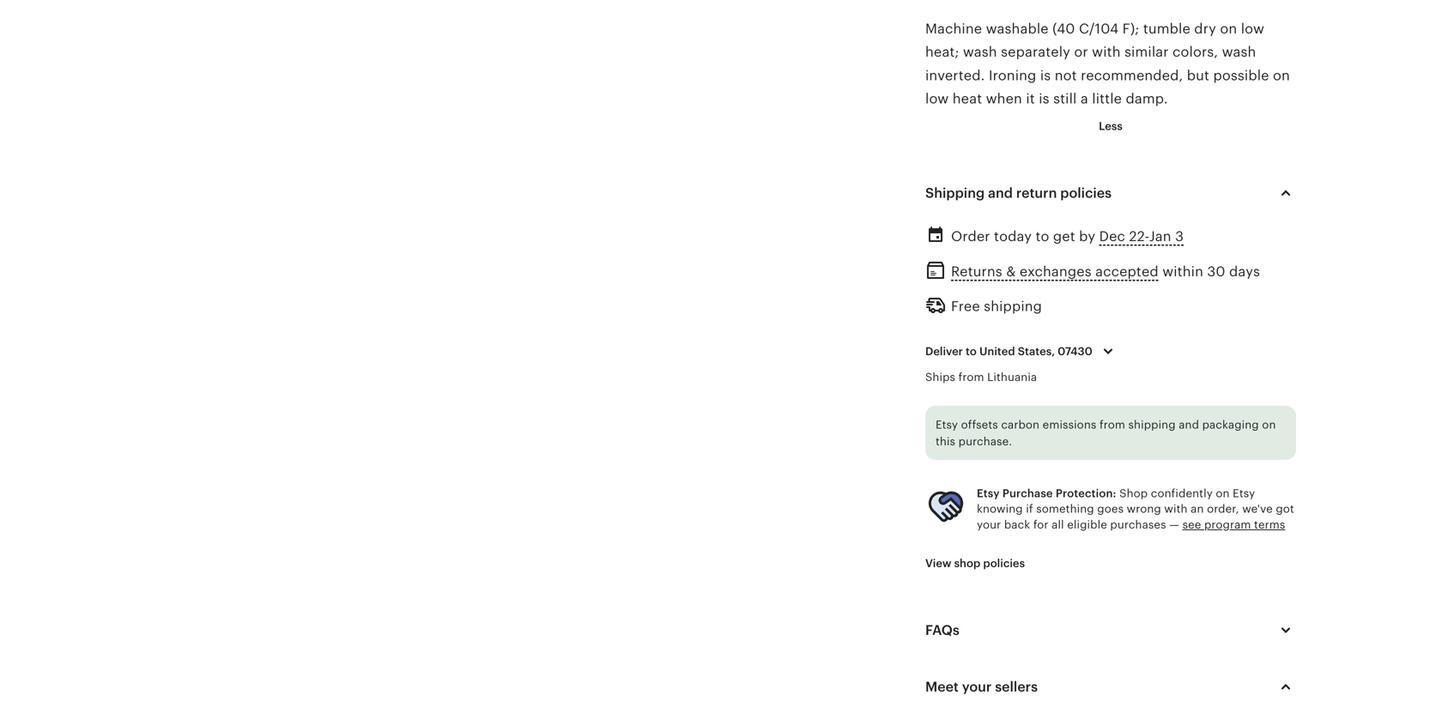Task type: locate. For each thing, give the bounding box(es) containing it.
back
[[1005, 519, 1031, 531]]

0 horizontal spatial low
[[926, 91, 949, 107]]

your inside dropdown button
[[963, 680, 992, 695]]

sellers
[[996, 680, 1038, 695]]

wrong
[[1127, 503, 1162, 516]]

etsy up "this"
[[936, 418, 959, 431]]

from right the ships
[[959, 371, 985, 384]]

but
[[1188, 68, 1210, 83]]

terms
[[1255, 519, 1286, 531]]

shipping inside the etsy offsets carbon emissions from shipping and packaging on this purchase.
[[1129, 418, 1176, 431]]

and inside the etsy offsets carbon emissions from shipping and packaging on this purchase.
[[1179, 418, 1200, 431]]

or
[[1075, 44, 1089, 60]]

1 horizontal spatial and
[[1179, 418, 1200, 431]]

etsy up "knowing"
[[977, 487, 1000, 500]]

0 horizontal spatial policies
[[984, 557, 1026, 570]]

wash up inverted.
[[964, 44, 998, 60]]

and left packaging
[[1179, 418, 1200, 431]]

is left not
[[1041, 68, 1051, 83]]

to
[[1036, 229, 1050, 244], [966, 345, 977, 358]]

low down inverted.
[[926, 91, 949, 107]]

1 vertical spatial and
[[1179, 418, 1200, 431]]

0 vertical spatial and
[[989, 185, 1013, 201]]

returns & exchanges accepted within 30 days
[[952, 264, 1261, 280]]

from
[[959, 371, 985, 384], [1100, 418, 1126, 431]]

1 vertical spatial policies
[[984, 557, 1026, 570]]

1 vertical spatial to
[[966, 345, 977, 358]]

0 horizontal spatial and
[[989, 185, 1013, 201]]

0 horizontal spatial shipping
[[984, 299, 1043, 314]]

1 vertical spatial from
[[1100, 418, 1126, 431]]

0 horizontal spatial etsy
[[936, 418, 959, 431]]

possible
[[1214, 68, 1270, 83]]

this
[[936, 435, 956, 448]]

07430
[[1058, 345, 1093, 358]]

view
[[926, 557, 952, 570]]

0 horizontal spatial wash
[[964, 44, 998, 60]]

shipping and return policies button
[[910, 173, 1312, 214]]

1 horizontal spatial wash
[[1223, 44, 1257, 60]]

is
[[1041, 68, 1051, 83], [1039, 91, 1050, 107]]

policies up by
[[1061, 185, 1112, 201]]

your down "knowing"
[[977, 519, 1002, 531]]

shipping down &
[[984, 299, 1043, 314]]

order
[[952, 229, 991, 244]]

1 horizontal spatial with
[[1165, 503, 1188, 516]]

—
[[1170, 519, 1180, 531]]

goes
[[1098, 503, 1124, 516]]

is right it
[[1039, 91, 1050, 107]]

meet
[[926, 680, 959, 695]]

etsy purchase protection:
[[977, 487, 1117, 500]]

today
[[995, 229, 1032, 244]]

shipping up shop on the right of page
[[1129, 418, 1176, 431]]

0 vertical spatial is
[[1041, 68, 1051, 83]]

policies
[[1061, 185, 1112, 201], [984, 557, 1026, 570]]

low right dry
[[1242, 21, 1265, 37]]

1 horizontal spatial policies
[[1061, 185, 1112, 201]]

etsy inside the etsy offsets carbon emissions from shipping and packaging on this purchase.
[[936, 418, 959, 431]]

got
[[1277, 503, 1295, 516]]

your
[[977, 519, 1002, 531], [963, 680, 992, 695]]

0 vertical spatial your
[[977, 519, 1002, 531]]

deliver
[[926, 345, 964, 358]]

with
[[1093, 44, 1121, 60], [1165, 503, 1188, 516]]

1 horizontal spatial etsy
[[977, 487, 1000, 500]]

returns
[[952, 264, 1003, 280]]

heat;
[[926, 44, 960, 60]]

on
[[1221, 21, 1238, 37], [1274, 68, 1291, 83], [1263, 418, 1277, 431], [1216, 487, 1230, 500]]

with up — on the bottom right of page
[[1165, 503, 1188, 516]]

0 horizontal spatial with
[[1093, 44, 1121, 60]]

1 vertical spatial with
[[1165, 503, 1188, 516]]

deliver to united states, 07430 button
[[913, 334, 1132, 370]]

wash
[[964, 44, 998, 60], [1223, 44, 1257, 60]]

see program terms
[[1183, 519, 1286, 531]]

1 horizontal spatial from
[[1100, 418, 1126, 431]]

deliver to united states, 07430
[[926, 345, 1093, 358]]

with down c/104
[[1093, 44, 1121, 60]]

to left "united"
[[966, 345, 977, 358]]

0 horizontal spatial from
[[959, 371, 985, 384]]

from right the 'emissions'
[[1100, 418, 1126, 431]]

on right dry
[[1221, 21, 1238, 37]]

and left return
[[989, 185, 1013, 201]]

eligible
[[1068, 519, 1108, 531]]

shop
[[955, 557, 981, 570]]

states,
[[1018, 345, 1056, 358]]

0 horizontal spatial to
[[966, 345, 977, 358]]

your inside shop confidently on etsy knowing if something goes wrong with an order, we've got your back for all eligible purchases —
[[977, 519, 1002, 531]]

from inside the etsy offsets carbon emissions from shipping and packaging on this purchase.
[[1100, 418, 1126, 431]]

wash up possible
[[1223, 44, 1257, 60]]

exchanges
[[1020, 264, 1092, 280]]

etsy for etsy offsets carbon emissions from shipping and packaging on this purchase.
[[936, 418, 959, 431]]

dec
[[1100, 229, 1126, 244]]

order today to get by dec 22-jan 3
[[952, 229, 1184, 244]]

policies right shop
[[984, 557, 1026, 570]]

1 horizontal spatial shipping
[[1129, 418, 1176, 431]]

0 vertical spatial with
[[1093, 44, 1121, 60]]

1 horizontal spatial low
[[1242, 21, 1265, 37]]

shipping and return policies
[[926, 185, 1112, 201]]

2 horizontal spatial etsy
[[1233, 487, 1256, 500]]

when
[[986, 91, 1023, 107]]

an
[[1191, 503, 1205, 516]]

low
[[1242, 21, 1265, 37], [926, 91, 949, 107]]

confidently
[[1152, 487, 1213, 500]]

purchase
[[1003, 487, 1053, 500]]

policies inside button
[[984, 557, 1026, 570]]

0 vertical spatial to
[[1036, 229, 1050, 244]]

your right meet
[[963, 680, 992, 695]]

all
[[1052, 519, 1065, 531]]

heat
[[953, 91, 983, 107]]

inverted.
[[926, 68, 985, 83]]

0 vertical spatial policies
[[1061, 185, 1112, 201]]

1 vertical spatial shipping
[[1129, 418, 1176, 431]]

little
[[1093, 91, 1123, 107]]

see
[[1183, 519, 1202, 531]]

22-
[[1130, 229, 1150, 244]]

and
[[989, 185, 1013, 201], [1179, 418, 1200, 431]]

view shop policies button
[[913, 548, 1038, 579]]

shipping
[[984, 299, 1043, 314], [1129, 418, 1176, 431]]

on up order,
[[1216, 487, 1230, 500]]

etsy up we've
[[1233, 487, 1256, 500]]

on right packaging
[[1263, 418, 1277, 431]]

1 vertical spatial your
[[963, 680, 992, 695]]

meet your sellers button
[[910, 667, 1312, 708]]

to left get
[[1036, 229, 1050, 244]]

purchase.
[[959, 435, 1013, 448]]

within
[[1163, 264, 1204, 280]]



Task type: vqa. For each thing, say whether or not it's contained in the screenshot.
6th d from left
no



Task type: describe. For each thing, give the bounding box(es) containing it.
see program terms link
[[1183, 519, 1286, 531]]

we've
[[1243, 503, 1274, 516]]

faqs
[[926, 623, 960, 639]]

and inside dropdown button
[[989, 185, 1013, 201]]

returns & exchanges accepted button
[[952, 260, 1159, 285]]

faqs button
[[910, 610, 1312, 652]]

machine washable (40 c/104 f); tumble dry on low heat; wash separately or with similar colors, wash inverted. ironing is not recommended, but possible on low heat when it is still a little damp.
[[926, 21, 1291, 107]]

washable
[[986, 21, 1049, 37]]

shop
[[1120, 487, 1148, 500]]

30
[[1208, 264, 1226, 280]]

order,
[[1208, 503, 1240, 516]]

ships
[[926, 371, 956, 384]]

1 wash from the left
[[964, 44, 998, 60]]

less button
[[1087, 111, 1136, 142]]

dry
[[1195, 21, 1217, 37]]

machine
[[926, 21, 983, 37]]

days
[[1230, 264, 1261, 280]]

get
[[1054, 229, 1076, 244]]

etsy for etsy purchase protection:
[[977, 487, 1000, 500]]

(40
[[1053, 21, 1076, 37]]

tumble
[[1144, 21, 1191, 37]]

program
[[1205, 519, 1252, 531]]

lithuania
[[988, 371, 1038, 384]]

united
[[980, 345, 1016, 358]]

purchases
[[1111, 519, 1167, 531]]

f);
[[1123, 21, 1140, 37]]

0 vertical spatial from
[[959, 371, 985, 384]]

return
[[1017, 185, 1058, 201]]

knowing
[[977, 503, 1024, 516]]

carbon
[[1002, 418, 1040, 431]]

0 vertical spatial shipping
[[984, 299, 1043, 314]]

not
[[1055, 68, 1078, 83]]

shipping
[[926, 185, 985, 201]]

jan
[[1150, 229, 1172, 244]]

meet your sellers
[[926, 680, 1038, 695]]

separately
[[1002, 44, 1071, 60]]

view shop policies
[[926, 557, 1026, 570]]

&
[[1007, 264, 1016, 280]]

something
[[1037, 503, 1095, 516]]

offsets
[[962, 418, 999, 431]]

it
[[1027, 91, 1036, 107]]

ships from lithuania
[[926, 371, 1038, 384]]

if
[[1027, 503, 1034, 516]]

1 vertical spatial is
[[1039, 91, 1050, 107]]

3
[[1176, 229, 1184, 244]]

2 wash from the left
[[1223, 44, 1257, 60]]

less
[[1099, 120, 1123, 133]]

0 vertical spatial low
[[1242, 21, 1265, 37]]

recommended,
[[1081, 68, 1184, 83]]

policies inside dropdown button
[[1061, 185, 1112, 201]]

for
[[1034, 519, 1049, 531]]

by
[[1080, 229, 1096, 244]]

to inside dropdown button
[[966, 345, 977, 358]]

1 horizontal spatial to
[[1036, 229, 1050, 244]]

ironing
[[989, 68, 1037, 83]]

damp.
[[1126, 91, 1169, 107]]

packaging
[[1203, 418, 1260, 431]]

similar
[[1125, 44, 1169, 60]]

etsy inside shop confidently on etsy knowing if something goes wrong with an order, we've got your back for all eligible purchases —
[[1233, 487, 1256, 500]]

shop confidently on etsy knowing if something goes wrong with an order, we've got your back for all eligible purchases —
[[977, 487, 1295, 531]]

accepted
[[1096, 264, 1159, 280]]

with inside shop confidently on etsy knowing if something goes wrong with an order, we've got your back for all eligible purchases —
[[1165, 503, 1188, 516]]

emissions
[[1043, 418, 1097, 431]]

still
[[1054, 91, 1077, 107]]

a
[[1081, 91, 1089, 107]]

colors,
[[1173, 44, 1219, 60]]

on inside the etsy offsets carbon emissions from shipping and packaging on this purchase.
[[1263, 418, 1277, 431]]

1 vertical spatial low
[[926, 91, 949, 107]]

c/104
[[1080, 21, 1119, 37]]

with inside the machine washable (40 c/104 f); tumble dry on low heat; wash separately or with similar colors, wash inverted. ironing is not recommended, but possible on low heat when it is still a little damp.
[[1093, 44, 1121, 60]]

protection:
[[1056, 487, 1117, 500]]

on right possible
[[1274, 68, 1291, 83]]

free shipping
[[952, 299, 1043, 314]]

on inside shop confidently on etsy knowing if something goes wrong with an order, we've got your back for all eligible purchases —
[[1216, 487, 1230, 500]]

etsy offsets carbon emissions from shipping and packaging on this purchase.
[[936, 418, 1277, 448]]

dec 22-jan 3 button
[[1100, 224, 1184, 249]]

free
[[952, 299, 981, 314]]



